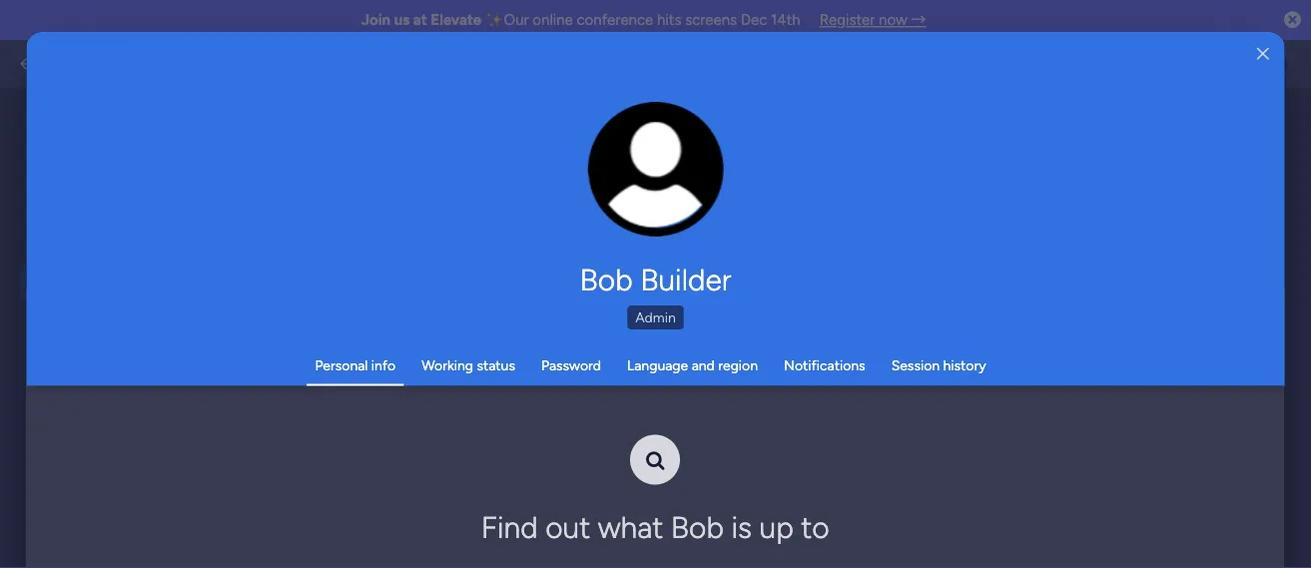 Task type: vqa. For each thing, say whether or not it's contained in the screenshot.
the bottom title
yes



Task type: locate. For each thing, give the bounding box(es) containing it.
in down "be"
[[644, 210, 656, 228]]

that
[[472, 187, 499, 205], [482, 210, 509, 228]]

required
[[660, 187, 714, 205]]

number down search icon on the bottom of the page
[[654, 475, 706, 493]]

profile for change profile picture
[[662, 180, 699, 196]]

api button
[[20, 394, 252, 433]]

change profile picture
[[614, 180, 699, 213]]

contact
[[693, 210, 745, 228]]

:
[[453, 354, 456, 372], [476, 534, 480, 552]]

working status link
[[422, 357, 515, 374]]

profile
[[687, 135, 735, 156], [662, 180, 699, 196]]

language
[[627, 357, 689, 374]]

skype
[[609, 475, 650, 493]]

0 vertical spatial bob
[[580, 262, 633, 298]]

personal info link
[[315, 357, 396, 374]]

their up (for
[[791, 187, 821, 205]]

to down teammates
[[577, 210, 591, 228]]

1 vertical spatial title
[[610, 296, 636, 314]]

number for add a skype number
[[654, 475, 706, 493]]

and left building
[[422, 232, 447, 250]]

email
[[617, 355, 653, 373]]

profile inside the user profile link
[[687, 135, 735, 156]]

add up password
[[567, 296, 595, 314]]

profile for user profile
[[687, 135, 735, 156]]

join us at elevate ✨ our online conference hits screens dec 14th
[[361, 11, 801, 29]]

1 horizontal spatial title
[[771, 210, 797, 228]]

bob builder
[[580, 262, 732, 298]]

country,
[[364, 232, 419, 250]]

1 vertical spatial to
[[577, 210, 591, 228]]

0 vertical spatial number
[[655, 415, 707, 433]]

and
[[422, 232, 447, 250], [692, 357, 715, 374]]

1 horizontal spatial and
[[692, 357, 715, 374]]

customize the fields that your teammates will be required to fill in on their profiles. you can flag the fields that you want to appear in their contact list title (for example: title, country, and building number.)
[[332, 187, 887, 250]]

more
[[76, 168, 110, 186]]

1 horizontal spatial :
[[476, 534, 480, 552]]

0 vertical spatial the
[[407, 187, 429, 205]]

profile up picture
[[662, 180, 699, 196]]

title down on
[[771, 210, 797, 228]]

title
[[771, 210, 797, 228], [610, 296, 636, 314]]

their
[[791, 187, 821, 205], [659, 210, 690, 228]]

session
[[892, 357, 940, 374]]

a left skype
[[598, 475, 605, 493]]

boards
[[555, 135, 607, 156]]

a left phone
[[598, 415, 605, 433]]

number up search icon on the bottom of the page
[[655, 415, 707, 433]]

working status
[[422, 357, 515, 374]]

to right up
[[802, 510, 830, 546]]

0 vertical spatial and
[[422, 232, 447, 250]]

your
[[503, 187, 532, 205]]

a left location
[[599, 536, 606, 554]]

conference
[[577, 11, 654, 29]]

✨
[[485, 11, 500, 29]]

working
[[422, 357, 473, 374]]

appear
[[595, 210, 640, 228]]

add for add a phone number
[[566, 415, 594, 433]]

0 horizontal spatial :
[[453, 354, 456, 372]]

1 vertical spatial number
[[654, 475, 706, 493]]

online
[[533, 11, 573, 29]]

0 horizontal spatial bob
[[580, 262, 633, 298]]

their down the required
[[659, 210, 690, 228]]

that up building
[[482, 210, 509, 228]]

1 vertical spatial that
[[482, 210, 509, 228]]

add left an
[[566, 355, 594, 373]]

a left the admin
[[599, 296, 606, 314]]

0 vertical spatial profile
[[687, 135, 735, 156]]

general (edit general account settings and information) image
[[35, 226, 59, 250]]

is
[[732, 510, 753, 546]]

and left region on the right bottom
[[692, 357, 715, 374]]

add up out
[[566, 475, 594, 493]]

0 horizontal spatial their
[[659, 210, 690, 228]]

0 horizontal spatial to
[[577, 210, 591, 228]]

out
[[546, 510, 591, 546]]

session history
[[892, 357, 987, 374]]

→
[[911, 11, 926, 29]]

history
[[944, 357, 987, 374]]

0 vertical spatial to
[[718, 187, 732, 205]]

bob down customize the fields that your teammates will be required to fill in on their profiles. you can flag the fields that you want to appear in their contact list title (for example: title, country, and building number.)
[[580, 262, 633, 298]]

us
[[394, 11, 410, 29]]

1 vertical spatial in
[[644, 210, 656, 228]]

0 vertical spatial title
[[771, 210, 797, 228]]

password
[[541, 357, 601, 374]]

1 vertical spatial and
[[692, 357, 715, 374]]

0 vertical spatial fields
[[433, 187, 469, 205]]

profile right user in the top of the page
[[687, 135, 735, 156]]

customize
[[332, 187, 403, 205]]

the right flag
[[417, 210, 439, 228]]

user profile
[[647, 135, 735, 156]]

bob builder image
[[1256, 48, 1288, 80]]

the up flag
[[407, 187, 429, 205]]

profile inside change profile picture
[[662, 180, 699, 196]]

in
[[755, 187, 766, 205], [644, 210, 656, 228]]

bob
[[580, 262, 633, 298], [671, 510, 724, 546]]

teammates
[[536, 187, 610, 205]]

1 horizontal spatial in
[[755, 187, 766, 205]]

profiles.
[[825, 187, 877, 205]]

flag
[[388, 210, 413, 228]]

that left your
[[472, 187, 499, 205]]

1 vertical spatial profile
[[662, 180, 699, 196]]

bob left is
[[671, 510, 724, 546]]

back to workspace image
[[18, 54, 38, 74]]

0 horizontal spatial title
[[610, 296, 636, 314]]

1 horizontal spatial their
[[791, 187, 821, 205]]

0 horizontal spatial and
[[422, 232, 447, 250]]

add for add a location
[[567, 536, 595, 554]]

add an email
[[566, 355, 653, 373]]

now
[[879, 11, 908, 29]]

administration learn more
[[35, 125, 234, 186]]

number
[[655, 415, 707, 433], [654, 475, 706, 493]]

the
[[407, 187, 429, 205], [417, 210, 439, 228]]

2 vertical spatial to
[[802, 510, 830, 546]]

title up email
[[610, 296, 636, 314]]

user
[[647, 135, 682, 156]]

0 vertical spatial in
[[755, 187, 766, 205]]

add left what
[[567, 536, 595, 554]]

close image
[[1257, 47, 1269, 61]]

add
[[567, 296, 595, 314], [566, 355, 594, 373], [566, 415, 594, 433], [566, 475, 594, 493], [567, 536, 595, 554]]

to left fill
[[718, 187, 732, 205]]

add for add an email
[[566, 355, 594, 373]]

fields
[[433, 187, 469, 205], [442, 210, 478, 228]]

add left phone
[[566, 415, 594, 433]]

in right fill
[[755, 187, 766, 205]]

to
[[718, 187, 732, 205], [577, 210, 591, 228], [802, 510, 830, 546]]

builder
[[641, 262, 732, 298]]

add a title
[[567, 296, 636, 314]]

1 horizontal spatial bob
[[671, 510, 724, 546]]

register now →
[[820, 11, 926, 29]]



Task type: describe. For each thing, give the bounding box(es) containing it.
phone
[[609, 415, 651, 433]]

hits
[[657, 11, 682, 29]]

be
[[639, 187, 656, 205]]

user profile link
[[627, 128, 755, 165]]

register
[[820, 11, 875, 29]]

picture
[[636, 197, 677, 213]]

1 vertical spatial bob
[[671, 510, 724, 546]]

1 horizontal spatial to
[[718, 187, 732, 205]]

0 vertical spatial that
[[472, 187, 499, 205]]

2 horizontal spatial to
[[802, 510, 830, 546]]

notifications link
[[784, 357, 866, 374]]

title inside customize the fields that your teammates will be required to fill in on their profiles. you can flag the fields that you want to appear in their contact list title (for example: title, country, and building number.)
[[771, 210, 797, 228]]

elevate
[[431, 11, 482, 29]]

notifications
[[784, 357, 866, 374]]

email :
[[417, 354, 456, 372]]

status
[[477, 357, 515, 374]]

will
[[614, 187, 635, 205]]

list
[[749, 210, 768, 228]]

14th
[[771, 11, 801, 29]]

register now → link
[[820, 11, 926, 29]]

1 vertical spatial fields
[[442, 210, 478, 228]]

screens
[[685, 11, 737, 29]]

boards link
[[535, 128, 627, 165]]

dapulse email image
[[373, 352, 391, 373]]

learn more link
[[35, 166, 252, 188]]

admin
[[636, 309, 676, 326]]

learn
[[35, 168, 72, 186]]

at
[[413, 11, 427, 29]]

join
[[361, 11, 391, 29]]

1 vertical spatial the
[[417, 210, 439, 228]]

title,
[[332, 232, 360, 250]]

administration
[[35, 125, 234, 161]]

change
[[614, 180, 659, 196]]

add for add a skype number
[[566, 475, 594, 493]]

up
[[760, 510, 794, 546]]

dapulse dragndrop image
[[337, 347, 344, 378]]

on
[[770, 187, 787, 205]]

personal info
[[315, 357, 396, 374]]

add a phone number
[[566, 415, 707, 433]]

1 vertical spatial :
[[476, 534, 480, 552]]

number for add a phone number
[[655, 415, 707, 433]]

location
[[610, 536, 664, 554]]

0 vertical spatial :
[[453, 354, 456, 372]]

0 vertical spatial their
[[791, 187, 821, 205]]

fill
[[736, 187, 751, 205]]

session history link
[[892, 357, 987, 374]]

a for phone
[[598, 415, 605, 433]]

a for location
[[599, 536, 606, 554]]

add for add a title
[[567, 296, 595, 314]]

info
[[371, 357, 396, 374]]

a for title
[[599, 296, 606, 314]]

an
[[598, 355, 614, 373]]

personal
[[315, 357, 368, 374]]

api
[[75, 403, 102, 424]]

want
[[540, 210, 573, 228]]

1 vertical spatial their
[[659, 210, 690, 228]]

0 horizontal spatial in
[[644, 210, 656, 228]]

bob builder button
[[381, 262, 931, 298]]

can
[[360, 210, 384, 228]]

region
[[719, 357, 758, 374]]

a for skype
[[598, 475, 605, 493]]

and inside customize the fields that your teammates will be required to fill in on their profiles. you can flag the fields that you want to appear in their contact list title (for example: title, country, and building number.)
[[422, 232, 447, 250]]

change profile picture button
[[588, 102, 724, 238]]

email
[[417, 354, 453, 372]]

what
[[598, 510, 664, 546]]

you
[[332, 210, 357, 228]]

(for
[[801, 210, 825, 228]]

dec
[[741, 11, 768, 29]]

add a location
[[567, 536, 664, 554]]

password link
[[541, 357, 601, 374]]

number.)
[[507, 232, 566, 250]]

our
[[504, 11, 529, 29]]

language and region link
[[627, 357, 758, 374]]

you
[[512, 210, 537, 228]]

add a skype number
[[566, 475, 706, 493]]

building
[[451, 232, 503, 250]]

search image
[[647, 454, 665, 469]]

language and region
[[627, 357, 758, 374]]

find out what bob is up to
[[482, 510, 830, 546]]

example:
[[828, 210, 887, 228]]

find
[[482, 510, 538, 546]]



